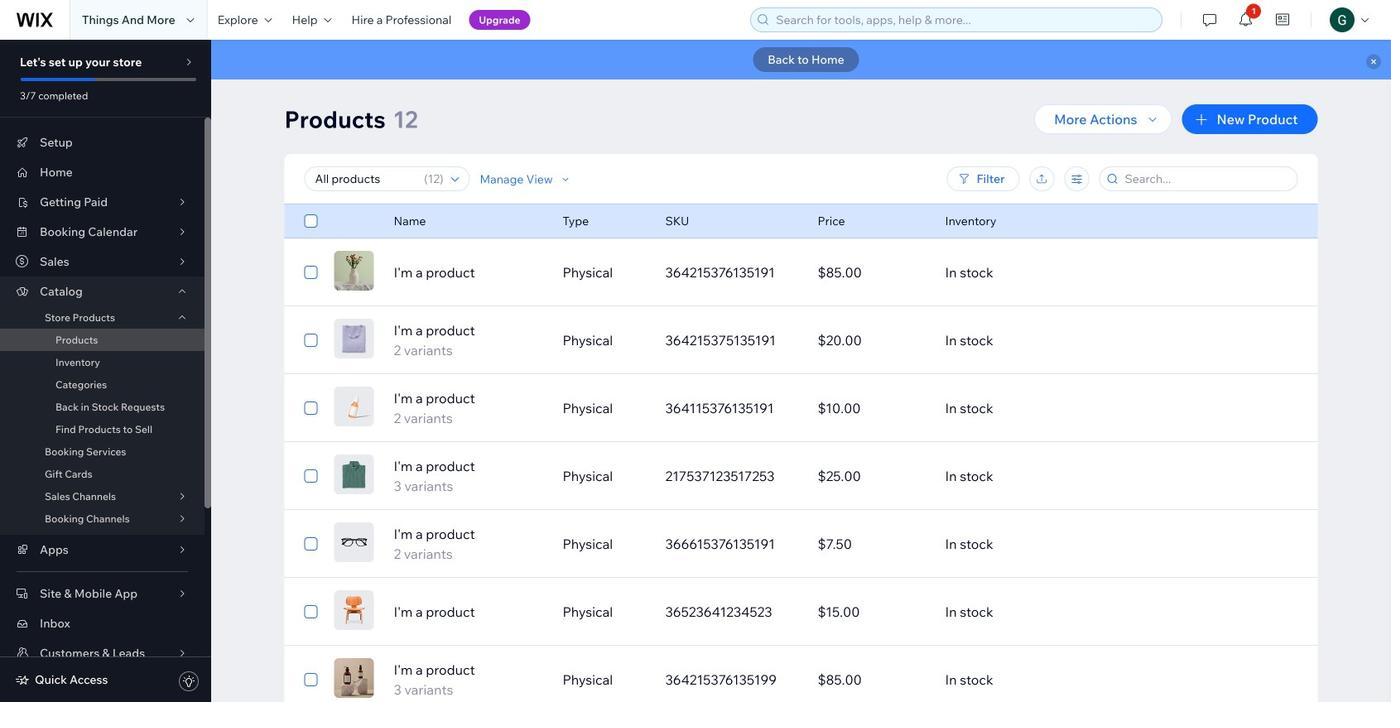 Task type: locate. For each thing, give the bounding box(es) containing it.
Search for tools, apps, help & more... field
[[772, 8, 1158, 31]]

alert
[[211, 40, 1392, 80]]

None checkbox
[[304, 211, 318, 231], [304, 399, 318, 418], [304, 466, 318, 486], [304, 602, 318, 622], [304, 211, 318, 231], [304, 399, 318, 418], [304, 466, 318, 486], [304, 602, 318, 622]]

None checkbox
[[304, 263, 318, 283], [304, 331, 318, 350], [304, 534, 318, 554], [304, 670, 318, 690], [304, 263, 318, 283], [304, 331, 318, 350], [304, 534, 318, 554], [304, 670, 318, 690]]



Task type: vqa. For each thing, say whether or not it's contained in the screenshot.
FRUIT POLL on the left bottom of the page
no



Task type: describe. For each thing, give the bounding box(es) containing it.
Search... field
[[1121, 167, 1293, 191]]

Unsaved view field
[[310, 167, 419, 191]]

sidebar element
[[0, 40, 211, 703]]



